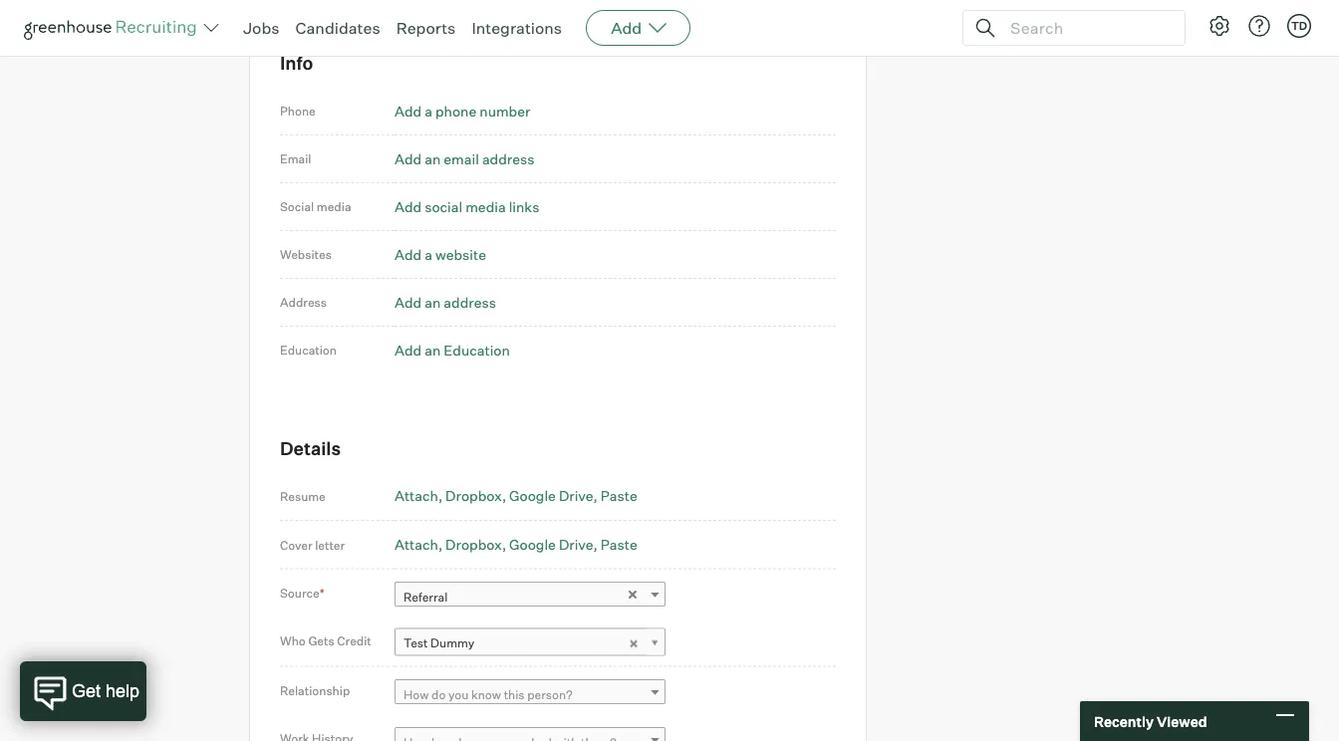 Task type: locate. For each thing, give the bounding box(es) containing it.
td button
[[1288, 14, 1312, 38]]

recently
[[1094, 713, 1154, 730]]

1 horizontal spatial education
[[444, 341, 510, 359]]

education down address
[[280, 343, 337, 358]]

attach link for resume
[[395, 487, 443, 505]]

an
[[425, 150, 441, 167], [425, 293, 441, 311], [425, 341, 441, 359]]

0 vertical spatial attach link
[[395, 487, 443, 505]]

a left phone
[[425, 102, 432, 119]]

know
[[471, 687, 501, 702]]

dummy
[[431, 636, 475, 651]]

2 a from the top
[[425, 246, 432, 263]]

referral link
[[395, 582, 666, 611]]

0 vertical spatial attach
[[395, 487, 438, 505]]

email
[[280, 151, 311, 166]]

2 vertical spatial an
[[425, 341, 441, 359]]

attach link
[[395, 487, 443, 505], [395, 536, 443, 553]]

1 paste from the top
[[601, 487, 638, 505]]

a left website on the left of page
[[425, 246, 432, 263]]

do
[[432, 687, 446, 702]]

0 vertical spatial attach dropbox google drive paste
[[395, 487, 638, 505]]

add an address link
[[395, 293, 496, 311]]

1 vertical spatial google
[[509, 536, 556, 553]]

1 paste link from the top
[[601, 487, 638, 505]]

paste link for resume
[[601, 487, 638, 505]]

address
[[482, 150, 535, 167], [444, 293, 496, 311]]

2 paste from the top
[[601, 536, 638, 553]]

add social media links link
[[395, 198, 540, 215]]

2 attach dropbox google drive paste from the top
[[395, 536, 638, 553]]

resume
[[280, 489, 326, 504]]

1 vertical spatial attach dropbox google drive paste
[[395, 536, 638, 553]]

an down add an address
[[425, 341, 441, 359]]

1 drive from the top
[[559, 487, 593, 505]]

paste link
[[601, 487, 638, 505], [601, 536, 638, 553]]

0 vertical spatial google
[[509, 487, 556, 505]]

media left links
[[466, 198, 506, 215]]

1 dropbox from the top
[[446, 487, 502, 505]]

1 attach dropbox google drive paste from the top
[[395, 487, 638, 505]]

add a website
[[395, 246, 486, 263]]

how
[[404, 687, 429, 702]]

attach dropbox google drive paste
[[395, 487, 638, 505], [395, 536, 638, 553]]

how do you know this person? link
[[395, 680, 666, 709]]

referral
[[404, 590, 448, 605]]

education down add an address
[[444, 341, 510, 359]]

add a phone number link
[[395, 102, 531, 119]]

google
[[509, 487, 556, 505], [509, 536, 556, 553]]

2 dropbox from the top
[[446, 536, 502, 553]]

attach
[[395, 487, 438, 505], [395, 536, 438, 553]]

2 google drive link from the top
[[509, 536, 598, 553]]

recently viewed
[[1094, 713, 1207, 730]]

1 vertical spatial drive
[[559, 536, 593, 553]]

1 vertical spatial google drive link
[[509, 536, 598, 553]]

1 vertical spatial dropbox
[[446, 536, 502, 553]]

education
[[444, 341, 510, 359], [280, 343, 337, 358]]

paste
[[601, 487, 638, 505], [601, 536, 638, 553]]

2 paste link from the top
[[601, 536, 638, 553]]

info
[[280, 52, 313, 74]]

1 vertical spatial paste
[[601, 536, 638, 553]]

1 vertical spatial attach link
[[395, 536, 443, 553]]

address down website on the left of page
[[444, 293, 496, 311]]

source
[[280, 586, 320, 601]]

viewed
[[1157, 713, 1207, 730]]

phone
[[435, 102, 477, 119]]

add
[[611, 18, 642, 38], [395, 102, 422, 119], [395, 150, 422, 167], [395, 198, 422, 215], [395, 246, 422, 263], [395, 293, 422, 311], [395, 341, 422, 359]]

1 attach link from the top
[[395, 487, 443, 505]]

jobs link
[[243, 18, 280, 38]]

how do you know this person?
[[404, 687, 573, 702]]

google drive link for resume
[[509, 487, 598, 505]]

address right "email"
[[482, 150, 535, 167]]

an for email
[[425, 150, 441, 167]]

2 attach from the top
[[395, 536, 438, 553]]

add inside popup button
[[611, 18, 642, 38]]

a
[[425, 102, 432, 119], [425, 246, 432, 263]]

google drive link for cover letter
[[509, 536, 598, 553]]

attach for resume
[[395, 487, 438, 505]]

1 a from the top
[[425, 102, 432, 119]]

gets
[[308, 633, 335, 648]]

0 vertical spatial an
[[425, 150, 441, 167]]

1 vertical spatial an
[[425, 293, 441, 311]]

0 vertical spatial dropbox link
[[446, 487, 506, 505]]

media
[[466, 198, 506, 215], [317, 199, 351, 214]]

google for cover letter
[[509, 536, 556, 553]]

test dummy link
[[395, 628, 666, 657]]

letter
[[315, 538, 345, 553]]

2 drive from the top
[[559, 536, 593, 553]]

candidates link
[[296, 18, 380, 38]]

paste link for cover letter
[[601, 536, 638, 553]]

0 vertical spatial address
[[482, 150, 535, 167]]

1 google drive link from the top
[[509, 487, 598, 505]]

2 attach link from the top
[[395, 536, 443, 553]]

dropbox link
[[446, 487, 506, 505], [446, 536, 506, 553]]

2 an from the top
[[425, 293, 441, 311]]

media right social
[[317, 199, 351, 214]]

0 horizontal spatial media
[[317, 199, 351, 214]]

0 vertical spatial drive
[[559, 487, 593, 505]]

0 vertical spatial google drive link
[[509, 487, 598, 505]]

add an email address link
[[395, 150, 535, 167]]

2 dropbox link from the top
[[446, 536, 506, 553]]

1 vertical spatial dropbox link
[[446, 536, 506, 553]]

0 vertical spatial paste
[[601, 487, 638, 505]]

1 vertical spatial a
[[425, 246, 432, 263]]

1 dropbox link from the top
[[446, 487, 506, 505]]

add an address
[[395, 293, 496, 311]]

1 google from the top
[[509, 487, 556, 505]]

Search text field
[[1006, 13, 1167, 42]]

reports link
[[396, 18, 456, 38]]

0 vertical spatial dropbox
[[446, 487, 502, 505]]

google drive link
[[509, 487, 598, 505], [509, 536, 598, 553]]

3 an from the top
[[425, 341, 441, 359]]

1 attach from the top
[[395, 487, 438, 505]]

an left "email"
[[425, 150, 441, 167]]

dropbox
[[446, 487, 502, 505], [446, 536, 502, 553]]

an down add a website
[[425, 293, 441, 311]]

1 vertical spatial paste link
[[601, 536, 638, 553]]

add for add a website
[[395, 246, 422, 263]]

1 an from the top
[[425, 150, 441, 167]]

1 vertical spatial attach
[[395, 536, 438, 553]]

test dummy
[[404, 636, 475, 651]]

0 vertical spatial a
[[425, 102, 432, 119]]

cover
[[280, 538, 313, 553]]

drive
[[559, 487, 593, 505], [559, 536, 593, 553]]

2 google from the top
[[509, 536, 556, 553]]

0 vertical spatial paste link
[[601, 487, 638, 505]]

paste for cover letter
[[601, 536, 638, 553]]

address
[[280, 295, 327, 310]]

drive for resume
[[559, 487, 593, 505]]



Task type: describe. For each thing, give the bounding box(es) containing it.
paste for resume
[[601, 487, 638, 505]]

td
[[1292, 19, 1308, 32]]

a for phone
[[425, 102, 432, 119]]

attach dropbox google drive paste for resume
[[395, 487, 638, 505]]

this
[[504, 687, 525, 702]]

dropbox for cover letter
[[446, 536, 502, 553]]

credit
[[337, 633, 372, 648]]

td button
[[1284, 10, 1316, 42]]

greenhouse recruiting image
[[24, 16, 203, 40]]

social media
[[280, 199, 351, 214]]

1 vertical spatial address
[[444, 293, 496, 311]]

a for website
[[425, 246, 432, 263]]

add an education
[[395, 341, 510, 359]]

who gets credit
[[280, 633, 372, 648]]

add for add an email address
[[395, 150, 422, 167]]

attach link for cover letter
[[395, 536, 443, 553]]

integrations
[[472, 18, 562, 38]]

add for add an education
[[395, 341, 422, 359]]

relationship
[[280, 684, 350, 699]]

number
[[480, 102, 531, 119]]

add an education link
[[395, 341, 510, 359]]

dropbox for resume
[[446, 487, 502, 505]]

google for resume
[[509, 487, 556, 505]]

add for add
[[611, 18, 642, 38]]

configure image
[[1208, 14, 1232, 38]]

website
[[435, 246, 486, 263]]

an for address
[[425, 293, 441, 311]]

dropbox link for cover letter
[[446, 536, 506, 553]]

who
[[280, 633, 306, 648]]

attach for cover letter
[[395, 536, 438, 553]]

0 horizontal spatial education
[[280, 343, 337, 358]]

add a phone number
[[395, 102, 531, 119]]

drive for cover letter
[[559, 536, 593, 553]]

social
[[280, 199, 314, 214]]

details
[[280, 437, 341, 459]]

add button
[[586, 10, 691, 46]]

an for education
[[425, 341, 441, 359]]

add social media links
[[395, 198, 540, 215]]

person?
[[527, 687, 573, 702]]

test
[[404, 636, 428, 651]]

integrations link
[[472, 18, 562, 38]]

attach dropbox google drive paste for cover letter
[[395, 536, 638, 553]]

websites
[[280, 247, 332, 262]]

cover letter
[[280, 538, 345, 553]]

add for add social media links
[[395, 198, 422, 215]]

jobs
[[243, 18, 280, 38]]

candidates
[[296, 18, 380, 38]]

you
[[449, 687, 469, 702]]

links
[[509, 198, 540, 215]]

add an email address
[[395, 150, 535, 167]]

1 horizontal spatial media
[[466, 198, 506, 215]]

source *
[[280, 586, 325, 601]]

add for add a phone number
[[395, 102, 422, 119]]

add a website link
[[395, 246, 486, 263]]

*
[[320, 586, 325, 601]]

reports
[[396, 18, 456, 38]]

add for add an address
[[395, 293, 422, 311]]

dropbox link for resume
[[446, 487, 506, 505]]

email
[[444, 150, 479, 167]]

social
[[425, 198, 463, 215]]

phone
[[280, 104, 316, 118]]



Task type: vqa. For each thing, say whether or not it's contained in the screenshot.
Phone
yes



